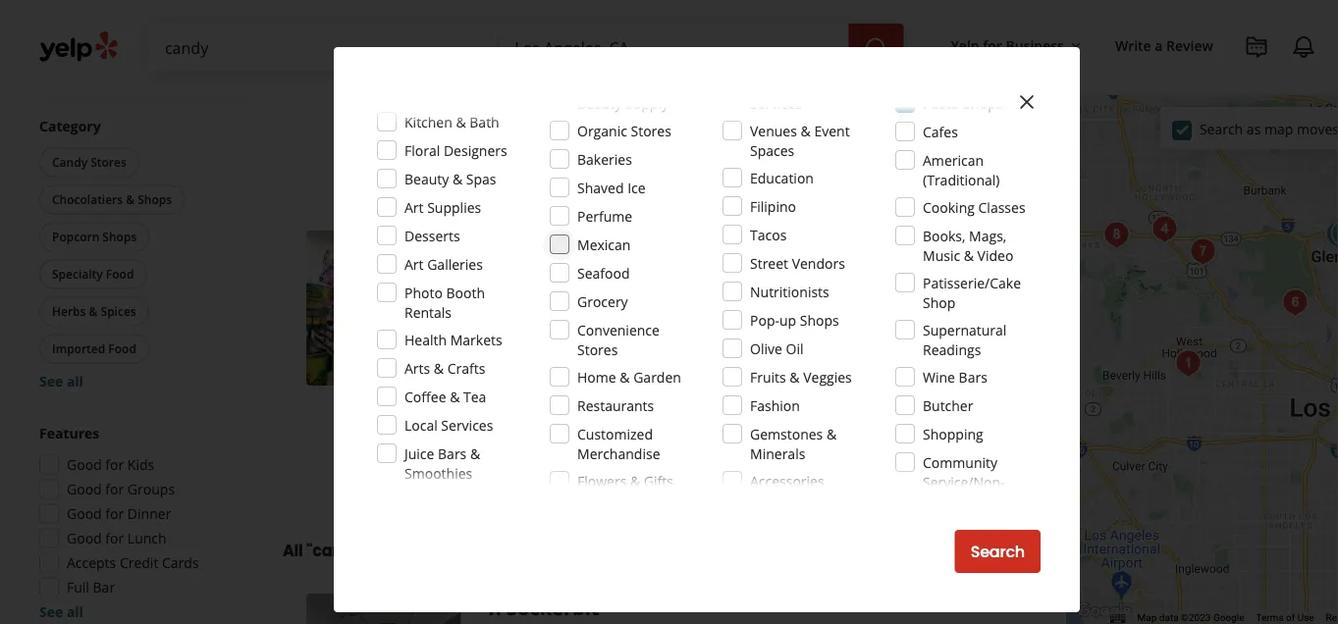 Task type: vqa. For each thing, say whether or not it's contained in the screenshot.
Email EMAIL FIELD
no



Task type: locate. For each thing, give the bounding box(es) containing it.
2 horizontal spatial and
[[880, 86, 904, 105]]

delivery down what
[[504, 153, 551, 169]]

16 checkmark v2 image down passed
[[567, 468, 582, 484]]

view website link down shopping
[[863, 455, 1004, 499]]

2 vertical spatial food
[[108, 341, 136, 357]]

1 all from the top
[[67, 372, 83, 391]]

groups
[[128, 480, 175, 499]]

läderach chocolatiers suisse image
[[1319, 216, 1338, 255]]

operated up "overwhelmed."
[[841, 352, 899, 370]]

0 vertical spatial until
[[525, 8, 554, 27]]

beauty
[[577, 94, 622, 112], [405, 169, 449, 188]]

yelp
[[951, 36, 980, 54]]

to inside "flavor factory candy prides it self in giving candy the perfect extra blend of flavor. whether that means mixing candy with spices, chili and chamoy or what we like to call "our…"
[[589, 106, 602, 124]]

& down salt
[[827, 425, 837, 443]]

0 vertical spatial pm
[[588, 8, 609, 27]]

pop-
[[750, 311, 780, 329]]

art galleries
[[405, 255, 483, 273]]

1 vertical spatial i
[[532, 422, 535, 440]]

profit
[[923, 492, 958, 511]]

1 horizontal spatial candy stores button
[[485, 293, 569, 313]]

i right but
[[532, 422, 535, 440]]

info icon image
[[779, 37, 795, 52], [779, 37, 795, 52], [905, 352, 921, 368], [905, 352, 921, 368]]

accessories
[[750, 472, 824, 490]]

1 horizontal spatial owned
[[654, 36, 697, 55]]

0 vertical spatial group
[[35, 116, 244, 391]]

see all for features
[[39, 603, 83, 622]]

2 see all from the top
[[39, 603, 83, 622]]

stores up chocolatiers & shops
[[91, 154, 126, 170]]

2 until from the top
[[525, 324, 554, 343]]

0 vertical spatial candy stores button
[[39, 148, 139, 177]]

candy inside "flavor factory candy prides it self in giving candy the perfect extra blend of flavor. whether that means mixing candy with spices, chili and chamoy or what we like to call "our…"
[[604, 66, 644, 85]]

1 vertical spatial of
[[1286, 612, 1295, 624]]

to left call
[[589, 106, 602, 124]]

0 vertical spatial view website link
[[863, 140, 1004, 183]]

beauty down floral
[[405, 169, 449, 188]]

0 vertical spatial all
[[67, 372, 83, 391]]

0 vertical spatial see all button
[[39, 372, 83, 391]]

see all down full
[[39, 603, 83, 622]]

chocolatiers
[[52, 191, 123, 208]]

map region
[[1025, 0, 1338, 625]]

takeout
[[110, 64, 162, 82], [586, 153, 633, 169], [586, 468, 633, 485]]

0 horizontal spatial search
[[971, 541, 1025, 563]]

specialty food button
[[39, 260, 147, 289]]

16 boutique v2 image
[[485, 38, 500, 53]]

2 vertical spatial and
[[783, 402, 808, 421]]

0 vertical spatial and
[[880, 86, 904, 105]]

gifts
[[644, 472, 674, 490]]

good for good for kids
[[67, 456, 102, 474]]

1 vertical spatial food
[[106, 266, 134, 282]]

website
[[923, 150, 985, 172], [923, 466, 985, 488]]

candy down the giving
[[732, 86, 770, 105]]

california
[[548, 539, 626, 561]]

food for imported food
[[108, 341, 136, 357]]

fruits
[[750, 368, 786, 386]]

group
[[35, 116, 244, 391], [33, 424, 244, 622]]

shops right up
[[800, 311, 839, 329]]

1 vertical spatial art
[[405, 255, 424, 273]]

0 horizontal spatial candy stores
[[52, 154, 126, 170]]

flowers & gifts
[[577, 472, 674, 490]]

9:00
[[557, 8, 585, 27]]

call
[[606, 106, 627, 124]]

0 vertical spatial pickup
[[722, 153, 759, 169]]

street
[[750, 254, 788, 272]]

1 horizontal spatial beauty
[[577, 94, 622, 112]]

& inside cosmetics & beauty supply
[[646, 74, 656, 93]]

1 vertical spatial website
[[923, 466, 985, 488]]

good for lunch
[[67, 529, 167, 548]]

pm for open until 6:00 pm
[[588, 324, 609, 343]]

dogs allowed
[[67, 39, 154, 58]]

pasta shops
[[923, 94, 1003, 112]]

until up boutique
[[525, 8, 554, 27]]

0 vertical spatial services
[[750, 94, 802, 112]]

1 until from the top
[[525, 8, 554, 27]]

category
[[39, 117, 101, 136]]

1 vertical spatial bars
[[438, 444, 467, 463]]

16 checkmark v2 image for women-owned & operated
[[567, 468, 582, 484]]

1 vertical spatial see all
[[39, 603, 83, 622]]

all down full
[[67, 603, 83, 622]]

group containing features
[[33, 424, 244, 622]]

curbside right 16 checkmark v2 image
[[668, 468, 718, 485]]

0 vertical spatial see all
[[39, 372, 83, 391]]

& down local services
[[470, 444, 480, 463]]

view website down cafes
[[882, 150, 985, 172]]

art
[[405, 198, 424, 217], [405, 255, 424, 273]]

and down perfect
[[880, 86, 904, 105]]

2 see from the top
[[39, 603, 63, 622]]

1 pm from the top
[[588, 8, 609, 27]]

food up spices
[[106, 266, 134, 282]]

1 vertical spatial delivery
[[504, 153, 551, 169]]

1 vertical spatial and
[[701, 382, 726, 401]]

& left bath
[[456, 112, 466, 131]]

beauty down cosmetics
[[577, 94, 622, 112]]

1 vertical spatial candy
[[732, 86, 770, 105]]

website for "fun place to visit. you walk in and your just overwhelmed. luckily i didn't go in hungry lol. they have banana lady taffy and salt water taffy.... my favorite but i passed it by. we…"
[[923, 466, 985, 488]]

& left tea
[[450, 387, 460, 406]]

website for "flavor factory candy prides it self in giving candy the perfect extra blend of flavor. whether that means mixing candy with spices, chili and chamoy or what we like to call "our…"
[[923, 150, 985, 172]]

16 checkmark v2 image up shaved
[[567, 152, 582, 168]]

for inside "button"
[[983, 36, 1002, 54]]

passed
[[539, 422, 584, 440]]

delivery down but
[[504, 468, 551, 485]]

art up desserts
[[405, 198, 424, 217]]

2 good from the top
[[67, 480, 102, 499]]

1 vertical spatial view website link
[[863, 455, 1004, 499]]

1 view website link from the top
[[863, 140, 1004, 183]]

delivery right the giving
[[786, 74, 838, 93]]

1 vertical spatial all
[[67, 603, 83, 622]]

candy down category
[[52, 154, 87, 170]]

3 good from the top
[[67, 505, 102, 523]]

1 horizontal spatial of
[[1286, 612, 1295, 624]]

0 vertical spatial search
[[1200, 120, 1243, 138]]

1 vertical spatial services
[[441, 416, 493, 435]]

it
[[692, 66, 700, 85], [588, 422, 596, 440]]

2 website from the top
[[923, 466, 985, 488]]

map
[[1138, 612, 1157, 624]]

like
[[564, 106, 585, 124]]

0 vertical spatial beauty
[[577, 94, 622, 112]]

shops down blend
[[963, 94, 1003, 112]]

0 vertical spatial to
[[589, 106, 602, 124]]

1 see all from the top
[[39, 372, 83, 391]]

& for chocolatiers & shops
[[126, 191, 135, 208]]

search down community service/non- profit
[[971, 541, 1025, 563]]

see all button for category
[[39, 372, 83, 391]]

0 horizontal spatial operated
[[620, 352, 678, 370]]

pm for open until 9:00 pm
[[588, 8, 609, 27]]

& inside venues & event spaces
[[801, 121, 811, 140]]

& up visit.
[[606, 352, 616, 370]]

favorite
[[948, 402, 997, 421]]

1 vertical spatial search
[[971, 541, 1025, 563]]

and up lady
[[701, 382, 726, 401]]

1 vertical spatial open
[[485, 324, 522, 343]]

shaved
[[577, 178, 624, 197]]

i up my
[[931, 382, 935, 401]]

tuesday's sweet shoppe image
[[1097, 216, 1136, 255]]

0 horizontal spatial bars
[[438, 444, 467, 463]]

until up women-
[[525, 324, 554, 343]]

until for until 9:00 pm
[[525, 8, 554, 27]]

1 horizontal spatial services
[[750, 94, 802, 112]]

for down the "good for dinner"
[[105, 529, 124, 548]]

stores up home
[[577, 340, 618, 359]]

for for dinner
[[105, 505, 124, 523]]

2 view from the top
[[882, 466, 919, 488]]

1 vertical spatial to
[[576, 382, 589, 401]]

1 vertical spatial pickup
[[722, 468, 759, 485]]

of inside "flavor factory candy prides it self in giving candy the perfect extra blend of flavor. whether that means mixing candy with spices, chili and chamoy or what we like to call "our…"
[[978, 66, 991, 85]]

takeout for boutique
[[586, 153, 633, 169]]

0 vertical spatial curbside
[[668, 153, 718, 169]]

0 horizontal spatial beauty
[[405, 169, 449, 188]]

2 open from the top
[[485, 324, 522, 343]]

offers takeout
[[67, 64, 162, 82]]

0 vertical spatial takeout
[[110, 64, 162, 82]]

of
[[978, 66, 991, 85], [1286, 612, 1295, 624]]

food down spices
[[108, 341, 136, 357]]

we
[[542, 106, 560, 124]]

& for arts & crafts
[[434, 359, 444, 378]]

0 vertical spatial it
[[692, 66, 700, 85]]

services down tea
[[441, 416, 493, 435]]

books, mags, music & video
[[923, 226, 1014, 265]]

1 open from the top
[[485, 8, 522, 27]]

0 horizontal spatial candy stores button
[[39, 148, 139, 177]]

open up 16 women owned v2 icon
[[485, 324, 522, 343]]

in right self
[[730, 66, 742, 85]]

for right the yelp on the top
[[983, 36, 1002, 54]]

website down cafes
[[923, 150, 985, 172]]

owned for minority-
[[780, 352, 823, 370]]

1 vertical spatial takeout
[[586, 153, 633, 169]]

all for features
[[67, 603, 83, 622]]

2 see all button from the top
[[39, 603, 83, 622]]

2 pm from the top
[[588, 324, 609, 343]]

american
[[923, 151, 984, 169]]

& right herbs
[[89, 303, 98, 320]]

of left use
[[1286, 612, 1295, 624]]

delivery inside food delivery services
[[786, 74, 838, 93]]

food delivery services
[[750, 74, 838, 112]]

art for art supplies
[[405, 198, 424, 217]]

good up 'accepts'
[[67, 529, 102, 548]]

curbside down "our…"
[[668, 153, 718, 169]]

flowers
[[577, 472, 627, 490]]

curbside
[[668, 153, 718, 169], [668, 468, 718, 485]]

& left video
[[964, 246, 974, 265]]

0 horizontal spatial candy
[[732, 86, 770, 105]]

& left event
[[801, 121, 811, 140]]

open
[[485, 8, 522, 27], [485, 324, 522, 343]]

curbside pickup right 16 checkmark v2 image
[[668, 468, 759, 485]]

close image
[[1015, 90, 1039, 114]]

patisserie/cake shop
[[923, 273, 1021, 312]]

operated up the giving
[[715, 36, 773, 55]]

4 good from the top
[[67, 529, 102, 548]]

for up good for groups
[[105, 456, 124, 474]]

1 art from the top
[[405, 198, 424, 217]]

all
[[67, 372, 83, 391], [67, 603, 83, 622]]

& inside gemstones & minerals
[[827, 425, 837, 443]]

cocoa & candy image
[[1145, 210, 1185, 249]]

candy up "with" on the top
[[786, 66, 824, 85]]

2 view website from the top
[[882, 466, 985, 488]]

see for category
[[39, 372, 63, 391]]

bars right wine
[[959, 368, 988, 386]]

& for venues & event spaces
[[801, 121, 811, 140]]

1 vertical spatial until
[[525, 324, 554, 343]]

2 all from the top
[[67, 603, 83, 622]]

& left 16 checkmark v2 image
[[630, 472, 640, 490]]

open until 6:00 pm
[[485, 324, 609, 343]]

for for business
[[983, 36, 1002, 54]]

it inside "flavor factory candy prides it self in giving candy the perfect extra blend of flavor. whether that means mixing candy with spices, chili and chamoy or what we like to call "our…"
[[692, 66, 700, 85]]

perfect
[[852, 66, 898, 85]]

1 horizontal spatial it
[[692, 66, 700, 85]]

for for lunch
[[105, 529, 124, 548]]

for down good for kids
[[105, 480, 124, 499]]

open for open until 9:00 pm
[[485, 8, 522, 27]]

& left spas
[[453, 169, 463, 188]]

1 horizontal spatial search
[[1200, 120, 1243, 138]]

1 vertical spatial view
[[882, 466, 919, 488]]

1 vertical spatial view website
[[882, 466, 985, 488]]

candy up the 'that'
[[604, 66, 644, 85]]

wine
[[923, 368, 955, 386]]

1 vertical spatial see
[[39, 603, 63, 622]]

0 vertical spatial food
[[750, 74, 782, 93]]

1 horizontal spatial operated
[[715, 36, 773, 55]]

2 view website link from the top
[[863, 455, 1004, 499]]

and up gemstones
[[783, 402, 808, 421]]

credit
[[120, 554, 158, 572]]

& for cosmetics & beauty supply
[[646, 74, 656, 93]]

place
[[539, 382, 573, 401]]

candy stores button up chocolatiers
[[39, 148, 139, 177]]

0 vertical spatial view website
[[882, 150, 985, 172]]

as
[[1247, 120, 1261, 138]]

1 vertical spatial curbside pickup
[[668, 468, 759, 485]]

0 vertical spatial candy stores
[[52, 154, 126, 170]]

art up "photo"
[[405, 255, 424, 273]]

operated up you
[[620, 352, 678, 370]]

smoothies
[[405, 464, 473, 483]]

all for category
[[67, 372, 83, 391]]

view left american
[[882, 150, 919, 172]]

view for salt
[[882, 466, 919, 488]]

candy stores button down 4.5 star rating image
[[485, 293, 569, 313]]

0 vertical spatial see
[[39, 372, 63, 391]]

1 horizontal spatial candy
[[786, 66, 824, 85]]

notifications image
[[1292, 35, 1316, 59]]

vendors
[[792, 254, 845, 272]]

user actions element
[[935, 25, 1338, 145]]

1 good from the top
[[67, 456, 102, 474]]

for up good for lunch
[[105, 505, 124, 523]]

hungry
[[522, 402, 567, 421]]

nutritionists
[[750, 282, 829, 301]]

0 vertical spatial website
[[923, 150, 985, 172]]

services up venues
[[750, 94, 802, 112]]

in up but
[[506, 402, 518, 421]]

0 vertical spatial bars
[[959, 368, 988, 386]]

1
[[485, 594, 496, 621]]

warehouse
[[551, 231, 661, 258]]

visit.
[[593, 382, 622, 401]]

food for specialty food
[[106, 266, 134, 282]]

designers
[[444, 141, 507, 160]]

search inside 'button'
[[971, 541, 1025, 563]]

1 website from the top
[[923, 150, 985, 172]]

1 vertical spatial curbside
[[668, 468, 718, 485]]

1 see all button from the top
[[39, 372, 83, 391]]

all down imported
[[67, 372, 83, 391]]

shops down chocolatiers & shops button
[[102, 229, 137, 245]]

fruits & veggies
[[750, 368, 852, 386]]

keyboard shortcuts image
[[1110, 614, 1126, 624]]

"our…"
[[630, 106, 674, 124]]

minerals
[[750, 444, 806, 463]]

0 vertical spatial candy
[[786, 66, 824, 85]]

0 horizontal spatial it
[[588, 422, 596, 440]]

pickup down venues
[[722, 153, 759, 169]]

curbside pickup down mixing
[[668, 153, 759, 169]]

tea
[[463, 387, 486, 406]]

& for home & garden
[[620, 368, 630, 386]]

candy warehouse image
[[306, 231, 461, 386]]

view website up profit
[[882, 466, 985, 488]]

16 checkmark v2 image up spas
[[485, 152, 500, 168]]

0 vertical spatial open
[[485, 8, 522, 27]]

see all button
[[39, 372, 83, 391], [39, 603, 83, 622]]

view website link
[[863, 140, 1004, 183], [863, 455, 1004, 499]]

1 vertical spatial candy stores
[[489, 295, 565, 311]]

for for kids
[[105, 456, 124, 474]]

candy stores button inside group
[[39, 148, 139, 177]]

in up banana
[[686, 382, 698, 401]]

4.5 star rating image
[[485, 264, 591, 284]]

customized merchandise
[[577, 425, 660, 463]]

projects image
[[1245, 35, 1269, 59]]

herbs & spices button
[[39, 297, 149, 326]]

1 view website from the top
[[882, 150, 985, 172]]

& for flowers & gifts
[[630, 472, 640, 490]]

view left community
[[882, 466, 919, 488]]

good for good for lunch
[[67, 529, 102, 548]]

"flavor
[[506, 66, 550, 85]]

community
[[923, 453, 998, 472]]

offers
[[67, 64, 107, 82]]

supernatural
[[923, 321, 1007, 339]]

(traditional)
[[923, 170, 1000, 189]]

group containing category
[[35, 116, 244, 391]]

2 vertical spatial takeout
[[586, 468, 633, 485]]

takeout down merchandise
[[586, 468, 633, 485]]

1 horizontal spatial i
[[931, 382, 935, 401]]

cosmetics
[[577, 74, 643, 93]]

& right home
[[620, 368, 630, 386]]

good down good for kids
[[67, 480, 102, 499]]

& right "arts"
[[434, 359, 444, 378]]

0 vertical spatial curbside pickup
[[668, 153, 759, 169]]

see all down imported
[[39, 372, 83, 391]]

up
[[780, 311, 796, 329]]

takeout for women-owned & operated
[[586, 468, 633, 485]]

0 vertical spatial of
[[978, 66, 991, 85]]

stores
[[631, 121, 671, 140], [91, 154, 126, 170], [528, 295, 565, 311], [577, 340, 618, 359]]

0 horizontal spatial owned
[[559, 352, 602, 370]]

banana
[[662, 402, 718, 421]]

bakeries
[[577, 150, 632, 168]]

& right the just
[[790, 368, 800, 386]]

candy stores up chocolatiers
[[52, 154, 126, 170]]

in inside "flavor factory candy prides it self in giving candy the perfect extra blend of flavor. whether that means mixing candy with spices, chili and chamoy or what we like to call "our…"
[[730, 66, 742, 85]]

1 vertical spatial see all button
[[39, 603, 83, 622]]

shaved ice
[[577, 178, 646, 197]]

and inside "flavor factory candy prides it self in giving candy the perfect extra blend of flavor. whether that means mixing candy with spices, chili and chamoy or what we like to call "our…"
[[880, 86, 904, 105]]

0 vertical spatial i
[[931, 382, 935, 401]]

bars up smoothies
[[438, 444, 467, 463]]

stores inside convenience stores
[[577, 340, 618, 359]]

(239 reviews) link
[[622, 261, 706, 282]]

outdoor seating
[[67, 15, 172, 33]]

0 horizontal spatial and
[[701, 382, 726, 401]]

1 vertical spatial pm
[[588, 324, 609, 343]]

1 vertical spatial group
[[33, 424, 244, 622]]

0 vertical spatial art
[[405, 198, 424, 217]]

1 view from the top
[[882, 150, 919, 172]]

0 vertical spatial view
[[882, 150, 919, 172]]

16 locally owned v2 image
[[587, 38, 603, 53]]

search image
[[865, 36, 888, 60]]

1 horizontal spatial and
[[783, 402, 808, 421]]

spaces
[[750, 141, 795, 160]]

books,
[[923, 226, 966, 245]]

16 checkmark v2 image
[[485, 152, 500, 168], [567, 152, 582, 168], [567, 468, 582, 484]]

butcher
[[923, 396, 974, 415]]

candy stores down 4.5 star rating image
[[489, 295, 565, 311]]

search left as
[[1200, 120, 1243, 138]]

open up 16 boutique v2 icon
[[485, 8, 522, 27]]

1 horizontal spatial bars
[[959, 368, 988, 386]]

0 horizontal spatial of
[[978, 66, 991, 85]]

good down features
[[67, 456, 102, 474]]

sockerbit link
[[507, 594, 599, 621]]

None search field
[[149, 24, 908, 71]]

see all button down full
[[39, 603, 83, 622]]

imported food
[[52, 341, 136, 357]]

to inside "fun place to visit. you walk in and your just overwhelmed. luckily i didn't go in hungry lol. they have banana lady taffy and salt water taffy.... my favorite but i passed it by. we…"
[[576, 382, 589, 401]]

search dialog
[[0, 0, 1338, 625]]

& inside "juice bars & smoothies"
[[470, 444, 480, 463]]

2 horizontal spatial owned
[[780, 352, 823, 370]]

patisserie/cake
[[923, 273, 1021, 292]]

previous image
[[314, 296, 338, 320]]

water
[[838, 402, 874, 421]]

slideshow element
[[306, 231, 461, 386]]

search
[[1200, 120, 1243, 138], [971, 541, 1025, 563]]

0 horizontal spatial services
[[441, 416, 493, 435]]

food up venues
[[750, 74, 782, 93]]

1 vertical spatial it
[[588, 422, 596, 440]]

flavor factory candy image
[[1325, 215, 1338, 254], [1325, 215, 1338, 254]]

2 art from the top
[[405, 255, 424, 273]]

pm right 6:00
[[588, 324, 609, 343]]

sockerbit
[[507, 594, 599, 621]]

view website link up cooking on the top right
[[863, 140, 1004, 183]]

1 see from the top
[[39, 372, 63, 391]]

see all button down imported
[[39, 372, 83, 391]]

bars inside "juice bars & smoothies"
[[438, 444, 467, 463]]

pickup down minerals
[[722, 468, 759, 485]]

0 vertical spatial delivery
[[786, 74, 838, 93]]

music
[[923, 246, 960, 265]]

it left self
[[692, 66, 700, 85]]

2 horizontal spatial operated
[[841, 352, 899, 370]]

to up lol.
[[576, 382, 589, 401]]

view website link for "fun place to visit. you walk in and your just overwhelmed. luckily i didn't go in hungry lol. they have banana lady taffy and salt water taffy.... my favorite but i passed it by. we…"
[[863, 455, 1004, 499]]

of right blend
[[978, 66, 991, 85]]

overwhelmed.
[[789, 382, 881, 401]]

rentals
[[405, 303, 452, 322]]



Task type: describe. For each thing, give the bounding box(es) containing it.
in left los at the bottom of the page
[[430, 539, 444, 561]]

imported
[[52, 341, 105, 357]]

gemstones
[[750, 425, 823, 443]]

art for art galleries
[[405, 255, 424, 273]]

crafts
[[447, 359, 485, 378]]

go
[[979, 382, 994, 401]]

chili
[[851, 86, 876, 105]]

convenience
[[577, 321, 660, 339]]

for for groups
[[105, 480, 124, 499]]

& for fruits & veggies
[[790, 368, 800, 386]]

popcorn
[[52, 229, 99, 245]]

bars for juice
[[438, 444, 467, 463]]

write
[[1115, 36, 1151, 54]]

map data ©2023 google
[[1138, 612, 1245, 624]]

16 checkmark v2 image
[[648, 468, 664, 484]]

you
[[625, 382, 650, 401]]

convenience stores
[[577, 321, 660, 359]]

lady
[[721, 402, 748, 421]]

rep
[[1326, 612, 1338, 624]]

google image
[[1072, 599, 1137, 625]]

1 . sockerbit
[[485, 594, 599, 621]]

and for chili
[[880, 86, 904, 105]]

extra
[[901, 66, 934, 85]]

operated for locally owned & operated
[[715, 36, 773, 55]]

until for until 6:00 pm
[[525, 324, 554, 343]]

1 curbside pickup from the top
[[668, 153, 759, 169]]

see for features
[[39, 603, 63, 622]]

chocolatiers & shops
[[52, 191, 172, 208]]

stores down 4.5 star rating image
[[528, 295, 565, 311]]

"fun place to visit. you walk in and your just overwhelmed. luckily i didn't go in hungry lol. they have banana lady taffy and salt water taffy.... my favorite but i passed it by. we…"
[[506, 382, 997, 440]]

gemstones & minerals
[[750, 425, 837, 463]]

juice bars & smoothies
[[405, 444, 480, 483]]

cooking classes
[[923, 198, 1026, 217]]

olive oil
[[750, 339, 804, 358]]

stores down 'supply'
[[631, 121, 671, 140]]

supernatural readings
[[923, 321, 1007, 359]]

spices
[[101, 303, 136, 320]]

kitchen
[[405, 112, 452, 131]]

1 horizontal spatial candy stores
[[489, 295, 565, 311]]

coffee & tea
[[405, 387, 486, 406]]

candy warehouse
[[485, 231, 661, 258]]

grocery
[[577, 292, 628, 311]]

candy down 4.5 star rating image
[[489, 295, 525, 311]]

2 curbside pickup from the top
[[668, 468, 759, 485]]

spices,
[[804, 86, 847, 105]]

search for search
[[971, 541, 1025, 563]]

operated for minority-owned & operated
[[841, 352, 899, 370]]

services inside food delivery services
[[750, 94, 802, 112]]

booth
[[446, 283, 485, 302]]

0 horizontal spatial i
[[532, 422, 535, 440]]

& for kitchen & bath
[[456, 112, 466, 131]]

cards
[[162, 554, 199, 572]]

1 curbside from the top
[[668, 153, 718, 169]]

2 curbside from the top
[[668, 468, 718, 485]]

rep link
[[1326, 612, 1338, 624]]

accepts
[[67, 554, 116, 572]]

16 chevron down v2 image
[[1068, 38, 1084, 54]]

1 vertical spatial candy stores button
[[485, 293, 569, 313]]

(239
[[622, 263, 650, 282]]

good for kids
[[67, 456, 154, 474]]

filipino
[[750, 197, 796, 216]]

customized
[[577, 425, 653, 443]]

2 vertical spatial delivery
[[504, 468, 551, 485]]

©2023
[[1181, 612, 1211, 624]]

shops right chocolatiers
[[138, 191, 172, 208]]

what
[[506, 106, 538, 124]]

4.5 link
[[599, 261, 618, 282]]

1 vertical spatial beauty
[[405, 169, 449, 188]]

just
[[762, 382, 786, 401]]

it inside "fun place to visit. you walk in and your just overwhelmed. luckily i didn't go in hungry lol. they have banana lady taffy and salt water taffy.... my favorite but i passed it by. we…"
[[588, 422, 596, 440]]

open for open until 6:00 pm
[[485, 324, 522, 343]]

bars for wine
[[959, 368, 988, 386]]

see all for category
[[39, 372, 83, 391]]

view for chamoy
[[882, 150, 919, 172]]

taffy
[[751, 402, 780, 421]]

view website link for "flavor factory candy prides it self in giving candy the perfect extra blend of flavor. whether that means mixing candy with spices, chili and chamoy or what we like to call "our…"
[[863, 140, 1004, 183]]

good for groups
[[67, 480, 175, 499]]

operated for women-owned & operated
[[620, 352, 678, 370]]

chamoy
[[908, 86, 958, 105]]

tuesday's sweet shoppe image
[[1276, 283, 1315, 323]]

cafes
[[923, 122, 958, 141]]

education
[[750, 168, 814, 187]]

photo booth rentals
[[405, 283, 485, 322]]

next image
[[430, 296, 453, 320]]

owned for women-
[[559, 352, 602, 370]]

seafood
[[577, 264, 630, 282]]

yelp for business button
[[943, 27, 1092, 63]]

toothsome chocolate emporium and savory feast kitchen image
[[1184, 232, 1223, 272]]

health markets
[[405, 330, 502, 349]]

kitchen & bath
[[405, 112, 499, 131]]

search button
[[955, 530, 1041, 573]]

american (traditional)
[[923, 151, 1000, 189]]

view website for "flavor factory candy prides it self in giving candy the perfect extra blend of flavor. whether that means mixing candy with spices, chili and chamoy or what we like to call "our…"
[[882, 150, 985, 172]]

16 women owned v2 image
[[485, 354, 500, 369]]

by.
[[600, 422, 619, 440]]

"flavor factory candy prides it self in giving candy the perfect extra blend of flavor. whether that means mixing candy with spices, chili and chamoy or what we like to call "our…"
[[506, 66, 991, 124]]

didn't
[[938, 382, 975, 401]]

candy up 4.5 star rating image
[[485, 231, 546, 258]]

they
[[593, 402, 624, 421]]

restaurants
[[577, 396, 654, 415]]

classes
[[979, 198, 1026, 217]]

owned for locally
[[654, 36, 697, 55]]

that
[[609, 86, 635, 105]]

1 pickup from the top
[[722, 153, 759, 169]]

& for herbs & spices
[[89, 303, 98, 320]]

venues & event spaces
[[750, 121, 850, 160]]

2 pickup from the top
[[722, 468, 759, 485]]

ice
[[628, 178, 646, 197]]

search for search as map moves
[[1200, 120, 1243, 138]]

shopping
[[923, 425, 984, 443]]

los
[[447, 539, 473, 561]]

view website for "fun place to visit. you walk in and your just overwhelmed. luckily i didn't go in hungry lol. they have banana lady taffy and salt water taffy.... my favorite but i passed it by. we…"
[[882, 466, 985, 488]]

& for coffee & tea
[[450, 387, 460, 406]]

and for taffy
[[783, 402, 808, 421]]

sockerbit image
[[1169, 344, 1208, 383]]

terms of use
[[1256, 612, 1314, 624]]

& up "overwhelmed."
[[827, 352, 837, 370]]

mixing
[[685, 86, 728, 105]]

use
[[1298, 612, 1314, 624]]

& for gemstones & minerals
[[827, 425, 837, 443]]

veggies
[[803, 368, 852, 386]]

imported food button
[[39, 334, 149, 364]]

health
[[405, 330, 447, 349]]

good for good for dinner
[[67, 505, 102, 523]]

& inside "books, mags, music & video"
[[964, 246, 974, 265]]

the
[[828, 66, 849, 85]]

& for beauty & spas
[[453, 169, 463, 188]]

dinner
[[128, 505, 171, 523]]

& up self
[[701, 36, 711, 55]]

specialty
[[52, 266, 103, 282]]

good for good for groups
[[67, 480, 102, 499]]

16 checkmark v2 image for boutique
[[567, 152, 582, 168]]

home
[[577, 368, 616, 386]]

reviews)
[[653, 263, 706, 282]]

all "candy" results in los angeles, california
[[283, 539, 626, 561]]

16 speech v2 image
[[485, 384, 500, 400]]

food inside food delivery services
[[750, 74, 782, 93]]

pop-up shops
[[750, 311, 839, 329]]

minority-
[[722, 352, 780, 370]]

readings
[[923, 340, 981, 359]]

tacos
[[750, 225, 787, 244]]

floral
[[405, 141, 440, 160]]

all
[[283, 539, 303, 561]]

juice
[[405, 444, 434, 463]]

or
[[962, 86, 976, 105]]

beauty inside cosmetics & beauty supply
[[577, 94, 622, 112]]

see all button for features
[[39, 603, 83, 622]]



